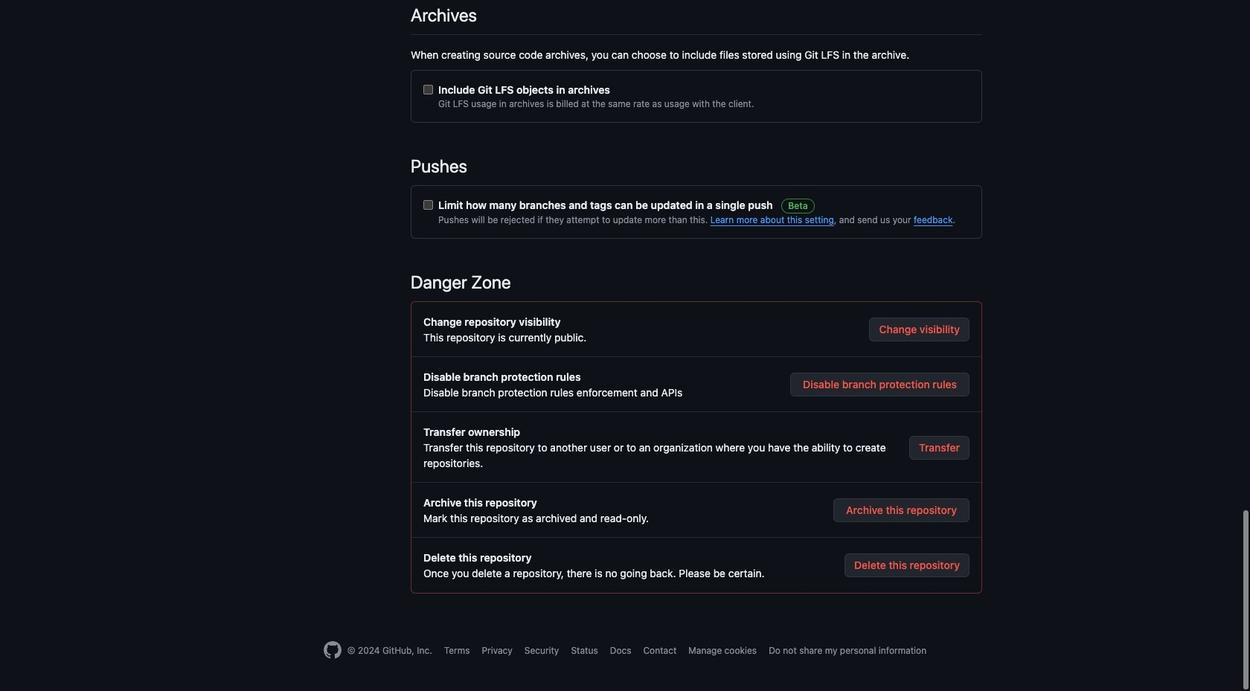 Task type: locate. For each thing, give the bounding box(es) containing it.
None checkbox
[[423, 85, 433, 95]]

None checkbox
[[423, 200, 433, 210]]



Task type: vqa. For each thing, say whether or not it's contained in the screenshot.
Homepage image
yes



Task type: describe. For each thing, give the bounding box(es) containing it.
homepage image
[[324, 641, 341, 659]]



